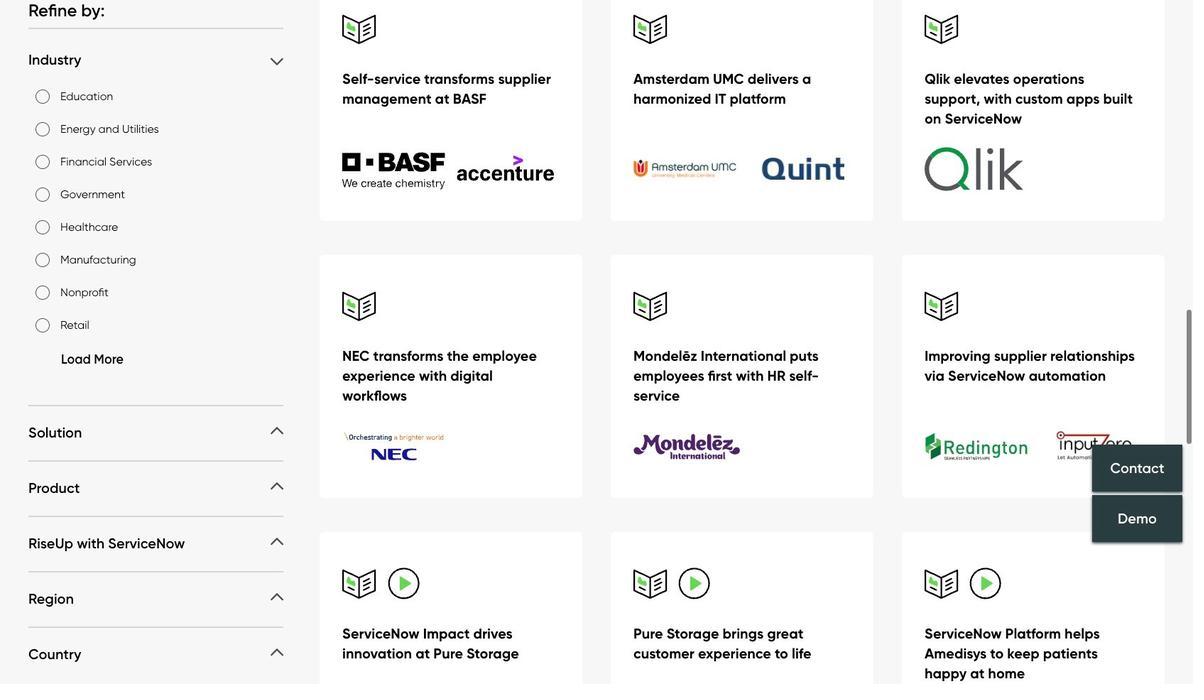 Task type: vqa. For each thing, say whether or not it's contained in the screenshot.
An information booklet sitting on a table "image"
no



Task type: locate. For each thing, give the bounding box(es) containing it.
manufacturing option
[[36, 253, 50, 267]]

1 horizontal spatial redington image
[[1034, 425, 1137, 467]]

0 horizontal spatial basf – servicenow – customer story image
[[342, 148, 445, 190]]

0 horizontal spatial redington image
[[925, 425, 1028, 467]]

retail option
[[36, 318, 50, 333]]

redington image
[[1034, 425, 1137, 467], [925, 425, 1028, 467]]

basf – servicenow – customer story image
[[342, 148, 445, 190], [451, 148, 554, 190]]

1 amsterdam umc – servicenow image from the left
[[634, 148, 737, 190]]

qlik image
[[925, 147, 1032, 191]]

2 basf – servicenow – customer story image from the left
[[451, 148, 554, 190]]

nonprofit option
[[36, 286, 50, 300]]

amsterdam umc – servicenow image
[[634, 148, 737, 190], [742, 148, 845, 190]]

mondelēz international image
[[634, 424, 740, 468]]

0 horizontal spatial amsterdam umc – servicenow image
[[634, 148, 737, 190]]

1 basf – servicenow – customer story image from the left
[[342, 148, 445, 190]]

1 horizontal spatial basf – servicenow – customer story image
[[451, 148, 554, 190]]

1 horizontal spatial amsterdam umc – servicenow image
[[742, 148, 845, 190]]

nec image
[[342, 424, 449, 468]]

healthcare option
[[36, 220, 50, 235]]



Task type: describe. For each thing, give the bounding box(es) containing it.
education option
[[36, 90, 50, 104]]

financial services option
[[36, 155, 50, 169]]

2 amsterdam umc – servicenow image from the left
[[742, 148, 845, 190]]

energy and utilities option
[[36, 122, 50, 137]]

government option
[[36, 188, 50, 202]]

2 redington image from the left
[[925, 425, 1028, 467]]

1 redington image from the left
[[1034, 425, 1137, 467]]



